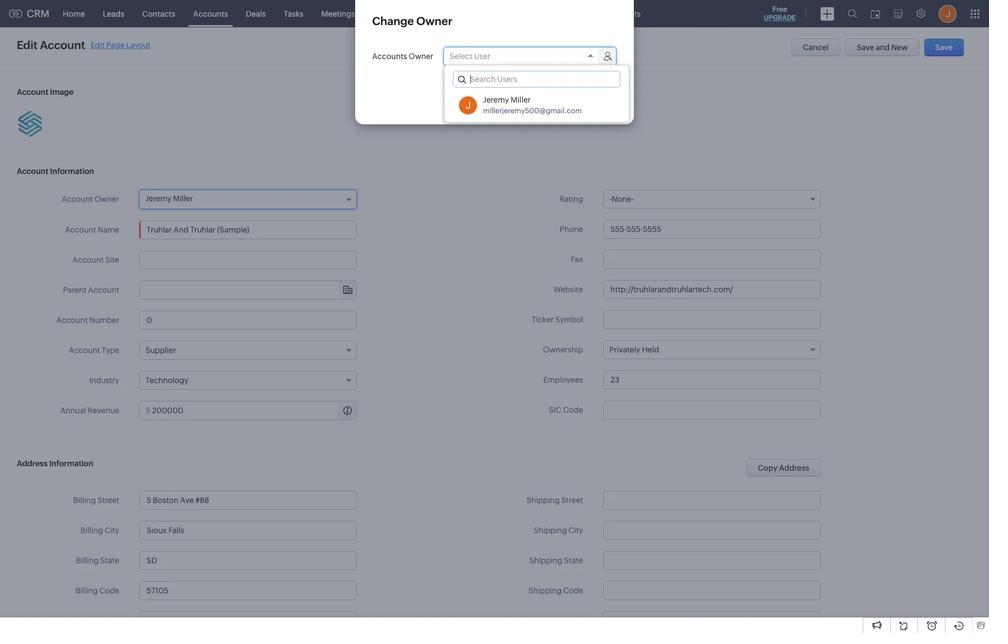 Task type: describe. For each thing, give the bounding box(es) containing it.
information for account
[[50, 167, 94, 176]]

billing street
[[73, 497, 119, 506]]

type
[[102, 346, 119, 355]]

symbol
[[555, 316, 583, 325]]

information for address
[[49, 460, 93, 469]]

city for billing city
[[105, 527, 119, 536]]

1 horizontal spatial address
[[779, 464, 809, 473]]

street for shipping street
[[561, 497, 583, 506]]

edit page layout link
[[91, 40, 150, 49]]

billing country
[[65, 617, 119, 626]]

select
[[450, 52, 473, 61]]

shipping for shipping code
[[529, 587, 562, 596]]

millerjeremy500@gmail.com
[[483, 107, 582, 115]]

state for shipping state
[[564, 557, 583, 566]]

parent account
[[63, 286, 119, 295]]

ticker
[[532, 316, 554, 325]]

1 horizontal spatial cancel button
[[791, 39, 841, 56]]

page
[[106, 40, 124, 49]]

shipping for shipping city
[[534, 527, 567, 536]]

annual revenue
[[60, 407, 119, 416]]

country for shipping country
[[553, 617, 583, 626]]

annual
[[60, 407, 86, 416]]

edit account edit page layout
[[17, 39, 150, 51]]

shipping city
[[534, 527, 583, 536]]

account for account type
[[69, 346, 100, 355]]

calls link
[[364, 0, 400, 27]]

phone
[[560, 225, 583, 234]]

and
[[876, 43, 890, 52]]

account site
[[72, 256, 119, 265]]

miller for jeremy miller
[[173, 194, 193, 203]]

account number
[[57, 316, 119, 325]]

jeremy miller millerjeremy500@gmail.com
[[483, 96, 582, 115]]

leads link
[[94, 0, 133, 27]]

shipping code
[[529, 587, 583, 596]]

new
[[891, 43, 908, 52]]

jeremy miller option
[[445, 92, 629, 120]]

projects link
[[602, 0, 650, 27]]

city for shipping city
[[569, 527, 583, 536]]

address information copy address
[[17, 460, 809, 473]]

shipping street
[[527, 497, 583, 506]]

free upgrade
[[764, 5, 796, 22]]

billing for billing code
[[75, 587, 98, 596]]

0 horizontal spatial edit
[[17, 39, 38, 51]]

code for billing code
[[99, 587, 119, 596]]

account type
[[69, 346, 119, 355]]

home
[[63, 9, 85, 18]]

shipping country
[[519, 617, 583, 626]]

crm
[[27, 8, 49, 20]]

0 horizontal spatial cancel
[[531, 94, 557, 103]]

shipping state
[[529, 557, 583, 566]]

meetings link
[[312, 0, 364, 27]]

account for account information
[[17, 167, 48, 176]]

account information
[[17, 167, 94, 176]]

accounts for accounts
[[193, 9, 228, 18]]

account for account site
[[72, 256, 104, 265]]

billing code
[[75, 587, 119, 596]]

projects
[[611, 9, 641, 18]]

fax
[[571, 255, 583, 264]]

account owner
[[62, 195, 119, 204]]

free
[[773, 5, 787, 13]]

billing for billing state
[[76, 557, 99, 566]]

contacts
[[142, 9, 175, 18]]

save and new
[[857, 43, 908, 52]]

deals link
[[237, 0, 275, 27]]

miller for jeremy miller millerjeremy500@gmail.com
[[511, 96, 531, 104]]

site
[[105, 256, 119, 265]]

copy
[[758, 464, 778, 473]]

tasks
[[284, 9, 303, 18]]



Task type: locate. For each thing, give the bounding box(es) containing it.
billing down billing street
[[81, 527, 103, 536]]

1 horizontal spatial accounts
[[372, 52, 407, 61]]

select user
[[450, 52, 491, 61]]

tasks link
[[275, 0, 312, 27]]

None text field
[[603, 220, 821, 239], [139, 221, 357, 240], [603, 250, 821, 269], [139, 251, 357, 270], [603, 280, 821, 299], [603, 311, 821, 330], [139, 311, 357, 330], [152, 402, 357, 420], [139, 492, 357, 511], [139, 522, 357, 541], [603, 522, 821, 541], [139, 552, 357, 571], [603, 552, 821, 571], [139, 582, 357, 601], [603, 220, 821, 239], [139, 221, 357, 240], [603, 250, 821, 269], [139, 251, 357, 270], [603, 280, 821, 299], [603, 311, 821, 330], [139, 311, 357, 330], [152, 402, 357, 420], [139, 492, 357, 511], [139, 522, 357, 541], [603, 522, 821, 541], [139, 552, 357, 571], [603, 552, 821, 571], [139, 582, 357, 601]]

0 horizontal spatial jeremy
[[145, 194, 171, 203]]

save button
[[924, 39, 964, 56]]

0 vertical spatial accounts
[[193, 9, 228, 18]]

billing state
[[76, 557, 119, 566]]

code for shipping code
[[563, 587, 583, 596]]

2 vertical spatial owner
[[95, 195, 119, 204]]

account for account name
[[65, 226, 96, 235]]

accounts
[[193, 9, 228, 18], [372, 52, 407, 61]]

cancel button
[[791, 39, 841, 56], [519, 89, 569, 107]]

number
[[89, 316, 119, 325]]

1 horizontal spatial jeremy
[[483, 96, 509, 104]]

0 horizontal spatial country
[[90, 617, 119, 626]]

billing down billing code
[[65, 617, 88, 626]]

account for account number
[[57, 316, 88, 325]]

code down billing state
[[99, 587, 119, 596]]

2 street from the left
[[561, 497, 583, 506]]

2 save from the left
[[935, 43, 953, 52]]

Select User field
[[444, 47, 616, 65]]

shipping down shipping code
[[519, 617, 552, 626]]

1 save from the left
[[857, 43, 874, 52]]

account for account image
[[17, 88, 48, 97]]

save
[[857, 43, 874, 52], [935, 43, 953, 52]]

state for billing state
[[100, 557, 119, 566]]

state down shipping city
[[564, 557, 583, 566]]

jeremy for jeremy miller
[[145, 194, 171, 203]]

edit
[[17, 39, 38, 51], [91, 40, 105, 49]]

save for save
[[935, 43, 953, 52]]

2 state from the left
[[564, 557, 583, 566]]

billing up billing code
[[76, 557, 99, 566]]

None text field
[[603, 371, 821, 390], [603, 401, 821, 420], [603, 492, 821, 511], [603, 582, 821, 601], [603, 371, 821, 390], [603, 401, 821, 420], [603, 492, 821, 511], [603, 582, 821, 601]]

code down "shipping state"
[[563, 587, 583, 596]]

save right new
[[935, 43, 953, 52]]

owner for accounts owner
[[409, 52, 433, 61]]

accounts link
[[184, 0, 237, 27]]

change owner
[[372, 15, 452, 27]]

meetings
[[321, 9, 355, 18]]

image image
[[17, 111, 44, 137]]

city
[[105, 527, 119, 536], [569, 527, 583, 536]]

account right parent
[[88, 286, 119, 295]]

image
[[50, 88, 74, 97]]

country down billing code
[[90, 617, 119, 626]]

billing
[[73, 497, 96, 506], [81, 527, 103, 536], [76, 557, 99, 566], [75, 587, 98, 596], [65, 617, 88, 626]]

edit down the crm 'link'
[[17, 39, 38, 51]]

state
[[100, 557, 119, 566], [564, 557, 583, 566]]

1 vertical spatial cancel button
[[519, 89, 569, 107]]

account left site
[[72, 256, 104, 265]]

0 horizontal spatial miller
[[173, 194, 193, 203]]

shipping for shipping country
[[519, 617, 552, 626]]

reports
[[408, 9, 437, 18]]

0 vertical spatial information
[[50, 167, 94, 176]]

reports link
[[400, 0, 446, 27]]

account down home
[[40, 39, 85, 51]]

owner right change
[[416, 15, 452, 27]]

1 vertical spatial accounts
[[372, 52, 407, 61]]

1 horizontal spatial cancel
[[803, 43, 829, 52]]

account down image
[[17, 167, 48, 176]]

0 vertical spatial jeremy
[[483, 96, 509, 104]]

country
[[90, 617, 119, 626], [553, 617, 583, 626]]

account left name
[[65, 226, 96, 235]]

shipping for shipping state
[[529, 557, 563, 566]]

1 state from the left
[[100, 557, 119, 566]]

country for billing country
[[90, 617, 119, 626]]

0 horizontal spatial street
[[97, 497, 119, 506]]

information inside "address information copy address"
[[49, 460, 93, 469]]

code
[[563, 406, 583, 415], [99, 587, 119, 596], [563, 587, 583, 596]]

state down billing city
[[100, 557, 119, 566]]

edit inside edit account edit page layout
[[91, 40, 105, 49]]

home link
[[54, 0, 94, 27]]

leads
[[103, 9, 124, 18]]

shipping up shipping city
[[527, 497, 560, 506]]

country down shipping code
[[553, 617, 583, 626]]

0 vertical spatial cancel
[[803, 43, 829, 52]]

jeremy for jeremy miller millerjeremy500@gmail.com
[[483, 96, 509, 104]]

city up "shipping state"
[[569, 527, 583, 536]]

accounts down change
[[372, 52, 407, 61]]

jeremy inside 'jeremy miller millerjeremy500@gmail.com'
[[483, 96, 509, 104]]

owner down change owner
[[409, 52, 433, 61]]

1 horizontal spatial city
[[569, 527, 583, 536]]

shipping for shipping street
[[527, 497, 560, 506]]

code right sic
[[563, 406, 583, 415]]

0 horizontal spatial address
[[17, 460, 48, 469]]

cancel
[[803, 43, 829, 52], [531, 94, 557, 103]]

jeremy
[[483, 96, 509, 104], [145, 194, 171, 203]]

save for save and new
[[857, 43, 874, 52]]

upgrade
[[764, 14, 796, 22]]

shipping up shipping country
[[529, 587, 562, 596]]

1 vertical spatial owner
[[409, 52, 433, 61]]

owner for account owner
[[95, 195, 119, 204]]

0 vertical spatial owner
[[416, 15, 452, 27]]

1 vertical spatial jeremy
[[145, 194, 171, 203]]

1 vertical spatial miller
[[173, 194, 193, 203]]

save left and
[[857, 43, 874, 52]]

miller
[[511, 96, 531, 104], [173, 194, 193, 203]]

1 horizontal spatial edit
[[91, 40, 105, 49]]

1 horizontal spatial state
[[564, 557, 583, 566]]

shipping
[[527, 497, 560, 506], [534, 527, 567, 536], [529, 557, 563, 566], [529, 587, 562, 596], [519, 617, 552, 626]]

jeremy miller
[[145, 194, 193, 203]]

rating
[[559, 195, 583, 204]]

save and new button
[[845, 39, 920, 56]]

street up billing city
[[97, 497, 119, 506]]

information
[[50, 167, 94, 176], [49, 460, 93, 469]]

change
[[372, 15, 414, 27]]

accounts for accounts owner
[[372, 52, 407, 61]]

billing for billing street
[[73, 497, 96, 506]]

billing city
[[81, 527, 119, 536]]

billing up billing country
[[75, 587, 98, 596]]

name
[[98, 226, 119, 235]]

contacts link
[[133, 0, 184, 27]]

account for account owner
[[62, 195, 93, 204]]

street up shipping city
[[561, 497, 583, 506]]

billing up billing city
[[73, 497, 96, 506]]

account down parent
[[57, 316, 88, 325]]

0 vertical spatial miller
[[511, 96, 531, 104]]

industry
[[89, 376, 119, 385]]

edit left page at the top left of page
[[91, 40, 105, 49]]

1 horizontal spatial country
[[553, 617, 583, 626]]

layout
[[126, 40, 150, 49]]

account image
[[17, 88, 74, 97]]

accounts owner
[[372, 52, 433, 61]]

0 horizontal spatial accounts
[[193, 9, 228, 18]]

1 vertical spatial cancel
[[531, 94, 557, 103]]

deals
[[246, 9, 266, 18]]

calls
[[373, 9, 391, 18]]

sic code
[[549, 406, 583, 415]]

account left type
[[69, 346, 100, 355]]

shipping up shipping code
[[529, 557, 563, 566]]

accounts left deals
[[193, 9, 228, 18]]

billing for billing country
[[65, 617, 88, 626]]

2 city from the left
[[569, 527, 583, 536]]

crm link
[[9, 8, 49, 20]]

cancel button down search users text box
[[519, 89, 569, 107]]

0 horizontal spatial cancel button
[[519, 89, 569, 107]]

street
[[97, 497, 119, 506], [561, 497, 583, 506]]

account
[[40, 39, 85, 51], [17, 88, 48, 97], [17, 167, 48, 176], [62, 195, 93, 204], [65, 226, 96, 235], [72, 256, 104, 265], [88, 286, 119, 295], [57, 316, 88, 325], [69, 346, 100, 355]]

ownership
[[543, 346, 583, 355]]

user
[[474, 52, 491, 61]]

cancel button down upgrade at the right top of the page
[[791, 39, 841, 56]]

0 vertical spatial cancel button
[[791, 39, 841, 56]]

1 horizontal spatial miller
[[511, 96, 531, 104]]

employees
[[543, 376, 583, 385]]

miller inside 'jeremy miller millerjeremy500@gmail.com'
[[511, 96, 531, 104]]

1 country from the left
[[90, 617, 119, 626]]

1 vertical spatial information
[[49, 460, 93, 469]]

billing for billing city
[[81, 527, 103, 536]]

account up account name
[[62, 195, 93, 204]]

2 country from the left
[[553, 617, 583, 626]]

1 horizontal spatial save
[[935, 43, 953, 52]]

parent
[[63, 286, 86, 295]]

copy address button
[[746, 460, 821, 478]]

1 horizontal spatial street
[[561, 497, 583, 506]]

ticker symbol
[[532, 316, 583, 325]]

city up billing state
[[105, 527, 119, 536]]

owner for change owner
[[416, 15, 452, 27]]

shipping down shipping street
[[534, 527, 567, 536]]

website
[[554, 285, 583, 294]]

0 horizontal spatial state
[[100, 557, 119, 566]]

information up the account owner
[[50, 167, 94, 176]]

information up billing street
[[49, 460, 93, 469]]

account name
[[65, 226, 119, 235]]

address
[[17, 460, 48, 469], [779, 464, 809, 473]]

street for billing street
[[97, 497, 119, 506]]

Search Users text field
[[454, 71, 620, 87]]

1 street from the left
[[97, 497, 119, 506]]

0 horizontal spatial city
[[105, 527, 119, 536]]

code for sic code
[[563, 406, 583, 415]]

0 horizontal spatial save
[[857, 43, 874, 52]]

account left image
[[17, 88, 48, 97]]

revenue
[[88, 407, 119, 416]]

owner up name
[[95, 195, 119, 204]]

sic
[[549, 406, 562, 415]]

1 city from the left
[[105, 527, 119, 536]]



Task type: vqa. For each thing, say whether or not it's contained in the screenshot.
Accounts's Accounts
yes



